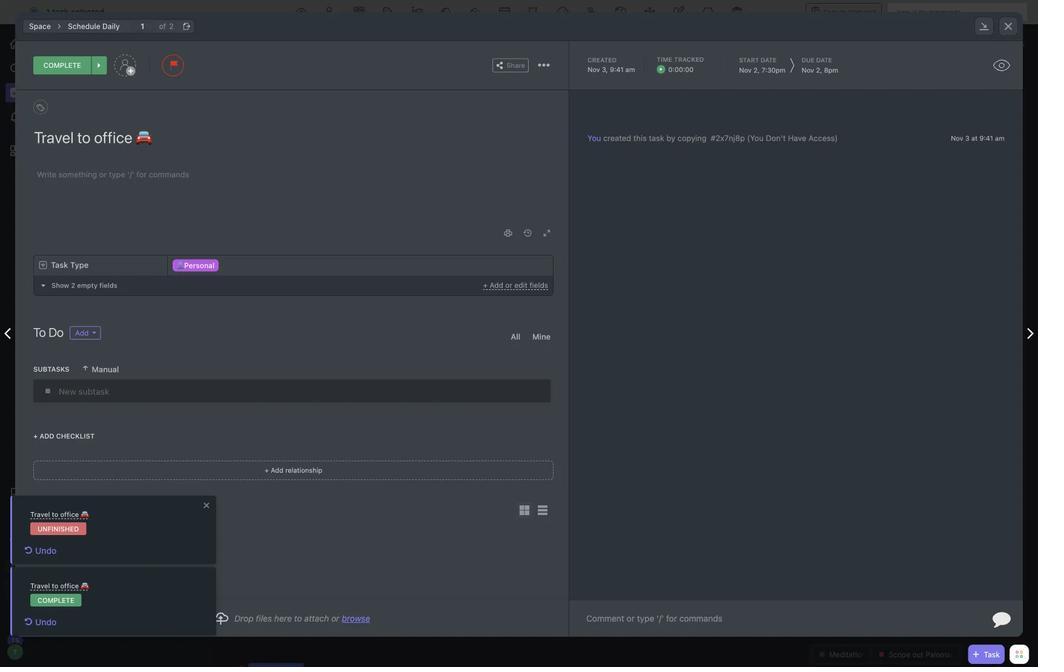 Task type: describe. For each thing, give the bounding box(es) containing it.
sleep 💤
[[274, 468, 306, 477]]

9:41 for at
[[980, 135, 994, 142]]

1 vertical spatial schedule daily link
[[47, 107, 184, 125]]

0:00:00 button
[[657, 64, 712, 75]]

relationship
[[285, 467, 323, 475]]

grocery
[[58, 129, 87, 138]]

attach
[[304, 614, 329, 624]]

to do
[[33, 325, 64, 340]]

complete button
[[33, 56, 91, 75]]

automations button
[[958, 5, 1014, 24]]

created nov 3, 9:41 am
[[588, 56, 635, 73]]

nov 3 at 9:41 am
[[952, 135, 1005, 142]]

board link
[[348, 6, 375, 29]]

time tracked
[[657, 56, 704, 63]]

1 task selected
[[46, 7, 104, 17]]

tasks...
[[272, 41, 297, 49]]

space for space button
[[245, 9, 274, 20]]

dialog containing to do
[[15, 12, 1024, 638]]

1 do team check-ins ⚒️ link from the top
[[271, 78, 677, 99]]

space link inside task locations element
[[23, 19, 57, 34]]

space down grocery link at the left of page
[[93, 149, 116, 158]]

everything
[[57, 54, 97, 63]]

pm for 7:30
[[776, 66, 786, 74]]

feedback
[[412, 283, 448, 293]]

do team check-ins ⚒️ for second do team check-ins ⚒️ link from the bottom
[[274, 83, 355, 93]]

selected
[[71, 7, 104, 17]]

globe image
[[55, 170, 62, 178]]

manual
[[92, 365, 119, 374]]

created
[[604, 134, 632, 143]]

check- for second do team check-ins ⚒️ link from the bottom
[[308, 83, 334, 93]]

tracked
[[675, 56, 704, 63]]

add for + add relationship
[[271, 467, 284, 475]]

team for 1st do team check-ins ⚒️ link from the bottom
[[287, 608, 306, 618]]

have
[[789, 134, 807, 143]]

1 vertical spatial complete
[[38, 597, 74, 605]]

1 horizontal spatial task
[[280, 629, 294, 637]]

7:30
[[762, 66, 776, 74]]

office for complete
[[60, 583, 79, 591]]

everything link
[[31, 48, 211, 68]]

office for unfinished
[[60, 511, 79, 519]]

revisions
[[298, 283, 331, 293]]

3,
[[602, 65, 608, 73]]

space button
[[241, 1, 274, 28]]

space for the bottommost space link
[[70, 74, 94, 83]]

new
[[264, 629, 278, 637]]

add for + add checklist
[[40, 433, 54, 441]]

due
[[802, 56, 815, 63]]

list
[[304, 12, 318, 21]]

am for nov 3 at 9:41 am
[[996, 135, 1005, 142]]

dinner 🍖 link
[[271, 393, 677, 414]]

afterwork exercise 💪 link
[[271, 370, 677, 391]]

exercise
[[313, 376, 344, 385]]

task history region
[[570, 90, 1024, 601]]

all
[[511, 332, 521, 341]]

edit
[[515, 281, 528, 290]]

+ for + new task
[[258, 629, 262, 637]]

you created this task by copying #2x7nj8p (you don't have access)
[[588, 134, 838, 143]]

nov inside the created nov 3, 9:41 am
[[588, 65, 600, 73]]

show
[[52, 282, 69, 290]]

grocery link
[[47, 125, 184, 143]]

⚒️ for second do team check-ins ⚒️ link from the bottom
[[347, 83, 355, 93]]

🍖
[[301, 399, 309, 408]]

🚘 for complete
[[81, 583, 88, 591]]

do team check-ins ⚒️ for 1st do team check-ins ⚒️ link from the bottom
[[274, 608, 355, 618]]

favorites
[[41, 10, 77, 20]]

afterwork
[[274, 376, 311, 385]]

files
[[256, 614, 272, 624]]

access)
[[809, 134, 838, 143]]

check- for 1st do team check-ins ⚒️ link from the bottom
[[308, 608, 334, 618]]

task type
[[51, 261, 89, 270]]

browse link
[[342, 614, 370, 624]]

Edit task name text field
[[34, 127, 551, 148]]

0 vertical spatial schedule daily link
[[62, 19, 126, 34]]

New subtask text field
[[59, 381, 550, 402]]

start date nov 2 , 7:30 pm
[[740, 56, 786, 74]]

dinner 🍖
[[274, 399, 309, 408]]

apply revisions to designs based on feedback from supervisor ⚒️
[[274, 283, 520, 293]]

ins for second do team check-ins ⚒️ link from the bottom
[[334, 83, 345, 93]]

⚒️ inside 'apply revisions to designs based on feedback from supervisor ⚒️' link
[[512, 283, 520, 293]]

on
[[401, 283, 410, 293]]

sleep
[[274, 468, 295, 477]]

travel for unfinished
[[30, 511, 50, 519]]

drop
[[235, 614, 254, 624]]

team for second do team check-ins ⚒️ link from the bottom
[[287, 83, 306, 93]]

observatory link
[[70, 165, 196, 184]]

1 horizontal spatial share
[[982, 42, 1000, 49]]

sleep 💤 link
[[271, 462, 677, 483]]

task body element
[[15, 90, 569, 601]]

task settings image
[[543, 64, 546, 67]]

, for 7:30
[[758, 66, 760, 74]]

type '/' for commands field
[[888, 3, 1028, 21]]

👤personal
[[177, 261, 215, 270]]

task locations element
[[15, 12, 1024, 41]]

💪
[[347, 376, 355, 385]]

manual button
[[82, 359, 119, 380]]

+ new task
[[258, 629, 294, 637]]

2 inside task locations element
[[169, 22, 174, 31]]

+ for + add relationship
[[265, 467, 269, 475]]

task for task
[[984, 651, 1000, 659]]

complete inside dropdown button
[[43, 61, 81, 69]]

(you
[[748, 134, 764, 143]]

due date nov 2 , 8 pm
[[802, 56, 839, 74]]

0 vertical spatial task
[[52, 7, 69, 17]]

mine link
[[533, 327, 551, 347]]

all link
[[511, 327, 521, 347]]

1 horizontal spatial fields
[[530, 281, 549, 290]]

here
[[274, 614, 292, 624]]

share inside task details element
[[507, 62, 526, 69]]

am for created nov 3, 9:41 am
[[626, 65, 635, 73]]

1 vertical spatial schedule daily
[[58, 111, 113, 120]]

supervisor
[[470, 283, 510, 293]]

date for 7:30
[[761, 56, 777, 63]]

travel to office 🚘 for unfinished
[[30, 511, 88, 519]]

space for space link inside task locations element
[[29, 22, 51, 31]]

+ add checklist
[[33, 433, 95, 441]]

empty
[[77, 282, 98, 290]]

checklist
[[56, 433, 95, 441]]

1
[[46, 7, 50, 17]]

#2x7nj8p
[[711, 134, 745, 143]]

1 horizontal spatial share button
[[968, 38, 1004, 52]]

to inside 'apply revisions to designs based on feedback from supervisor ⚒️' link
[[334, 283, 341, 293]]

travel to office 🚘 for complete
[[30, 583, 88, 591]]

3
[[966, 135, 970, 142]]



Task type: vqa. For each thing, say whether or not it's contained in the screenshot.
Travel to office 🚘 related to complete
yes



Task type: locate. For each thing, give the bounding box(es) containing it.
space up search
[[245, 9, 274, 20]]

2 vertical spatial task
[[280, 629, 294, 637]]

nov down start
[[740, 66, 752, 74]]

0 vertical spatial space link
[[23, 19, 57, 34]]

1 horizontal spatial ,
[[821, 66, 823, 74]]

space link down 1 at the left
[[23, 19, 57, 34]]

by
[[667, 134, 676, 143]]

0 vertical spatial task
[[51, 261, 68, 270]]

nov
[[588, 65, 600, 73], [740, 66, 752, 74], [802, 66, 815, 74], [952, 135, 964, 142]]

undo for complete
[[35, 618, 57, 628]]

space
[[245, 9, 274, 20], [29, 22, 51, 31], [70, 74, 94, 83], [93, 149, 116, 158]]

+ inside custom fields element
[[483, 281, 488, 290]]

0 vertical spatial schedule daily
[[68, 22, 120, 31]]

1 vertical spatial share button
[[493, 58, 529, 72]]

1 vertical spatial space link
[[70, 69, 196, 88]]

designs
[[344, 283, 373, 293]]

add button
[[70, 327, 101, 340]]

1 horizontal spatial pm
[[829, 66, 839, 74]]

add for + add or edit fields
[[490, 281, 504, 290]]

1 do team check-ins ⚒️ from the top
[[274, 83, 355, 93]]

pm
[[776, 66, 786, 74], [829, 66, 839, 74]]

0 vertical spatial travel to office 🚘
[[30, 511, 88, 519]]

dinner
[[274, 399, 299, 408]]

space inside button
[[245, 9, 274, 20]]

search tasks...
[[247, 41, 297, 49]]

share left the task settings icon
[[507, 62, 526, 69]]

schedule inside task locations element
[[68, 22, 100, 31]]

1 horizontal spatial or
[[506, 281, 513, 290]]

0 vertical spatial share
[[982, 42, 1000, 49]]

2 , from the left
[[821, 66, 823, 74]]

add
[[490, 281, 504, 290], [75, 329, 89, 338], [40, 433, 54, 441], [271, 467, 284, 475]]

2 team from the top
[[287, 608, 306, 618]]

Set task position in this List number field
[[132, 22, 153, 31]]

unfinished
[[38, 525, 79, 533]]

+ left new
[[258, 629, 262, 637]]

task inside region
[[649, 134, 665, 143]]

2 check- from the top
[[308, 608, 334, 618]]

2 undo from the top
[[35, 618, 57, 628]]

+ for + add checklist
[[33, 433, 38, 441]]

to left designs at left top
[[334, 283, 341, 293]]

ins for 1st do team check-ins ⚒️ link from the bottom
[[334, 608, 345, 618]]

automations
[[964, 10, 1008, 19]]

space down everything
[[70, 74, 94, 83]]

add inside custom fields element
[[490, 281, 504, 290]]

2 pm from the left
[[829, 66, 839, 74]]

2 vertical spatial ⚒️
[[347, 608, 355, 618]]

2 date from the left
[[817, 56, 833, 63]]

do right to
[[49, 325, 64, 340]]

browse
[[342, 614, 370, 624]]

nov left 3,
[[588, 65, 600, 73]]

1 check- from the top
[[308, 83, 334, 93]]

0 vertical spatial share button
[[968, 38, 1004, 52]]

type
[[70, 261, 89, 270]]

travel down unfinished
[[30, 583, 50, 591]]

💤
[[297, 468, 306, 477]]

1 vertical spatial do team check-ins ⚒️
[[274, 608, 355, 618]]

0 horizontal spatial space link
[[23, 19, 57, 34]]

0 vertical spatial do team check-ins ⚒️
[[274, 83, 355, 93]]

share button left the task settings icon
[[493, 58, 529, 72]]

space inside task locations element
[[29, 22, 51, 31]]

1 vertical spatial undo
[[35, 618, 57, 628]]

travel for complete
[[30, 583, 50, 591]]

or inside custom fields element
[[506, 281, 513, 290]]

am inside task history region
[[996, 135, 1005, 142]]

team
[[287, 83, 306, 93], [287, 608, 306, 618]]

0:00:00
[[669, 65, 694, 73]]

9:41 right 'at'
[[980, 135, 994, 142]]

space link down everything link at left
[[70, 69, 196, 88]]

created
[[588, 56, 617, 63]]

8
[[825, 66, 829, 74]]

add left edit
[[490, 281, 504, 290]]

office down unfinished
[[60, 583, 79, 591]]

2 travel from the top
[[30, 583, 50, 591]]

0 horizontal spatial task
[[52, 7, 69, 17]]

0 horizontal spatial 9:41
[[610, 65, 624, 73]]

travel up unfinished
[[30, 511, 50, 519]]

to inside dialog
[[294, 614, 302, 624]]

task inside custom fields element
[[51, 261, 68, 270]]

0 horizontal spatial share button
[[493, 58, 529, 72]]

team up + new task
[[287, 608, 306, 618]]

task left by
[[649, 134, 665, 143]]

1 vertical spatial do team check-ins ⚒️ link
[[271, 603, 677, 623]]

1 ins from the top
[[334, 83, 345, 93]]

favorites button
[[41, 10, 77, 20]]

1 travel to office 🚘 from the top
[[30, 511, 88, 519]]

0 vertical spatial complete
[[43, 61, 81, 69]]

9:41 right 3,
[[610, 65, 624, 73]]

subtasks
[[33, 366, 69, 374]]

task details element
[[15, 41, 1024, 90]]

, for 8
[[821, 66, 823, 74]]

2 inside custom fields element
[[71, 282, 75, 290]]

1 horizontal spatial task
[[984, 651, 1000, 659]]

,
[[758, 66, 760, 74], [821, 66, 823, 74]]

schedule daily link down selected
[[62, 19, 126, 34]]

share button
[[968, 38, 1004, 52], [493, 58, 529, 72]]

schedule down selected
[[68, 22, 100, 31]]

, inside due date nov 2 , 8 pm
[[821, 66, 823, 74]]

nov inside due date nov 2 , 8 pm
[[802, 66, 815, 74]]

2 inside due date nov 2 , 8 pm
[[817, 66, 821, 74]]

1 travel from the top
[[30, 511, 50, 519]]

0 vertical spatial office
[[60, 511, 79, 519]]

1 vertical spatial share
[[507, 62, 526, 69]]

check-
[[308, 83, 334, 93], [308, 608, 334, 618]]

travel to office 🚘 up unfinished
[[30, 511, 88, 519]]

9:41 inside task history region
[[980, 135, 994, 142]]

attachments
[[33, 504, 100, 518]]

date inside start date nov 2 , 7:30 pm
[[761, 56, 777, 63]]

schedule daily inside task locations element
[[68, 22, 120, 31]]

date for 8
[[817, 56, 833, 63]]

0 vertical spatial do team check-ins ⚒️ link
[[271, 78, 677, 99]]

1 vertical spatial task
[[984, 651, 1000, 659]]

ins
[[334, 83, 345, 93], [334, 608, 345, 618]]

date inside due date nov 2 , 8 pm
[[817, 56, 833, 63]]

team space link
[[70, 144, 196, 164]]

share button down minimize task image
[[968, 38, 1004, 52]]

1 office from the top
[[60, 511, 79, 519]]

2
[[169, 22, 174, 31], [754, 66, 758, 74], [817, 66, 821, 74], [71, 282, 75, 290]]

2 office from the top
[[60, 583, 79, 591]]

apply
[[274, 283, 296, 293]]

daily down selected
[[102, 22, 120, 31]]

, left 8 on the right
[[821, 66, 823, 74]]

1 undo from the top
[[35, 546, 57, 556]]

space link
[[23, 19, 57, 34], [70, 69, 196, 88]]

9:41 inside the created nov 3, 9:41 am
[[610, 65, 624, 73]]

show 2 empty fields
[[52, 282, 117, 290]]

spaces
[[41, 32, 70, 42]]

2 do team check-ins ⚒️ link from the top
[[271, 603, 677, 623]]

+ right the from
[[483, 281, 488, 290]]

2 travel to office 🚘 from the top
[[30, 583, 88, 591]]

observatory
[[70, 170, 117, 179]]

Search tasks... text field
[[247, 37, 347, 54]]

complete
[[43, 61, 81, 69], [38, 597, 74, 605]]

daily inside task locations element
[[102, 22, 120, 31]]

check- left browse
[[308, 608, 334, 618]]

do right files
[[274, 608, 285, 618]]

0 vertical spatial travel
[[30, 511, 50, 519]]

nov left 3
[[952, 135, 964, 142]]

1 vertical spatial task
[[649, 134, 665, 143]]

from
[[450, 283, 467, 293]]

nov down due
[[802, 66, 815, 74]]

1 vertical spatial travel to office 🚘
[[30, 583, 88, 591]]

search
[[247, 41, 270, 49]]

or left edit
[[506, 281, 513, 290]]

0 horizontal spatial task
[[51, 261, 68, 270]]

travel to office 🚘 down unfinished
[[30, 583, 88, 591]]

daily up grocery link at the left of page
[[94, 111, 113, 120]]

undo for unfinished
[[35, 546, 57, 556]]

0 horizontal spatial ,
[[758, 66, 760, 74]]

1 vertical spatial check-
[[308, 608, 334, 618]]

👤personal button
[[168, 256, 553, 276]]

1 🚘 from the top
[[81, 511, 88, 519]]

add left the 💤
[[271, 467, 284, 475]]

2 ins from the top
[[334, 608, 345, 618]]

1 vertical spatial 9:41
[[980, 135, 994, 142]]

nov inside task history region
[[952, 135, 964, 142]]

⚒️ for 1st do team check-ins ⚒️ link from the bottom
[[347, 608, 355, 618]]

1 horizontal spatial 9:41
[[980, 135, 994, 142]]

1 , from the left
[[758, 66, 760, 74]]

, inside start date nov 2 , 7:30 pm
[[758, 66, 760, 74]]

of
[[159, 22, 166, 31]]

time
[[657, 56, 673, 63]]

office up unfinished
[[60, 511, 79, 519]]

1 vertical spatial am
[[996, 135, 1005, 142]]

0 horizontal spatial or
[[331, 614, 340, 624]]

0 horizontal spatial am
[[626, 65, 635, 73]]

or
[[506, 281, 513, 290], [331, 614, 340, 624]]

do for second do team check-ins ⚒️ link from the bottom
[[274, 83, 285, 93]]

am right 3,
[[626, 65, 635, 73]]

do inside task body "element"
[[49, 325, 64, 340]]

0 vertical spatial ins
[[334, 83, 345, 93]]

custom fields element
[[33, 255, 554, 296]]

2 left 8 on the right
[[817, 66, 821, 74]]

task down here
[[280, 629, 294, 637]]

pm inside start date nov 2 , 7:30 pm
[[776, 66, 786, 74]]

1 vertical spatial office
[[60, 583, 79, 591]]

am
[[626, 65, 635, 73], [996, 135, 1005, 142]]

2 🚘 from the top
[[81, 583, 88, 591]]

schedule daily link
[[62, 19, 126, 34], [47, 107, 184, 125]]

1 vertical spatial ⚒️
[[512, 283, 520, 293]]

0 vertical spatial ⚒️
[[347, 83, 355, 93]]

9:41 for 3,
[[610, 65, 624, 73]]

of 2
[[159, 22, 174, 31]]

0 horizontal spatial fields
[[99, 282, 117, 290]]

0 vertical spatial or
[[506, 281, 513, 290]]

afterwork exercise 💪
[[274, 376, 355, 385]]

2 down start
[[754, 66, 758, 74]]

0 vertical spatial schedule
[[68, 22, 100, 31]]

do team check-ins ⚒️ link
[[271, 78, 677, 99], [271, 603, 677, 623]]

+ add or edit fields
[[483, 281, 549, 290]]

date up 8 on the right
[[817, 56, 833, 63]]

0 horizontal spatial pm
[[776, 66, 786, 74]]

space up spaces link
[[29, 22, 51, 31]]

schedule daily link up team space link
[[47, 107, 184, 125]]

1 vertical spatial team
[[287, 608, 306, 618]]

2 right of
[[169, 22, 174, 31]]

+ add relationship
[[265, 467, 323, 475]]

do down tasks... at the top of page
[[274, 83, 285, 93]]

list link
[[304, 7, 323, 29]]

1 vertical spatial or
[[331, 614, 340, 624]]

to up unfinished
[[52, 511, 58, 519]]

travel to office 🚘
[[30, 511, 88, 519], [30, 583, 88, 591]]

or right attach
[[331, 614, 340, 624]]

schedule up grocery
[[58, 111, 92, 120]]

1 vertical spatial do
[[49, 325, 64, 340]]

1 horizontal spatial am
[[996, 135, 1005, 142]]

task
[[51, 261, 68, 270], [984, 651, 1000, 659]]

minimize task image
[[980, 22, 990, 30]]

mine
[[533, 332, 551, 341]]

pm for 8
[[829, 66, 839, 74]]

check- down search tasks... text box
[[308, 83, 334, 93]]

0 vertical spatial team
[[287, 83, 306, 93]]

0 horizontal spatial date
[[761, 56, 777, 63]]

1 horizontal spatial date
[[817, 56, 833, 63]]

pm inside due date nov 2 , 8 pm
[[829, 66, 839, 74]]

to
[[33, 325, 46, 340]]

team down search tasks... text box
[[287, 83, 306, 93]]

task right 1 at the left
[[52, 7, 69, 17]]

0 vertical spatial am
[[626, 65, 635, 73]]

1 pm from the left
[[776, 66, 786, 74]]

nov inside start date nov 2 , 7:30 pm
[[740, 66, 752, 74]]

copying
[[678, 134, 707, 143]]

1 vertical spatial 🚘
[[81, 583, 88, 591]]

share button inside task details element
[[493, 58, 529, 72]]

2 do team check-ins ⚒️ from the top
[[274, 608, 355, 618]]

🚘
[[81, 511, 88, 519], [81, 583, 88, 591]]

fields right edit
[[530, 281, 549, 290]]

1 date from the left
[[761, 56, 777, 63]]

2 horizontal spatial task
[[649, 134, 665, 143]]

date
[[761, 56, 777, 63], [817, 56, 833, 63]]

to down unfinished
[[52, 583, 58, 591]]

add left checklist
[[40, 433, 54, 441]]

0 vertical spatial check-
[[308, 83, 334, 93]]

do for 1st do team check-ins ⚒️ link from the bottom
[[274, 608, 285, 618]]

0 vertical spatial daily
[[102, 22, 120, 31]]

drop files here to attach or browse
[[235, 614, 370, 624]]

team
[[70, 149, 91, 158]]

0 vertical spatial 🚘
[[81, 511, 88, 519]]

+ left checklist
[[33, 433, 38, 441]]

2 vertical spatial do
[[274, 608, 285, 618]]

1 vertical spatial travel
[[30, 583, 50, 591]]

am right 'at'
[[996, 135, 1005, 142]]

schedule daily down selected
[[68, 22, 120, 31]]

at
[[972, 135, 978, 142]]

fields right empty
[[99, 282, 117, 290]]

add right to do
[[75, 329, 89, 338]]

0 vertical spatial undo
[[35, 546, 57, 556]]

0 vertical spatial do
[[274, 83, 285, 93]]

1 team from the top
[[287, 83, 306, 93]]

+ for + add or edit fields
[[483, 281, 488, 290]]

task for task type
[[51, 261, 68, 270]]

1 horizontal spatial space link
[[70, 69, 196, 88]]

0 vertical spatial 9:41
[[610, 65, 624, 73]]

14
[[189, 112, 196, 120]]

, left 7:30
[[758, 66, 760, 74]]

2 inside start date nov 2 , 7:30 pm
[[754, 66, 758, 74]]

🚘 for unfinished
[[81, 511, 88, 519]]

date up 7:30
[[761, 56, 777, 63]]

spaces link
[[31, 32, 70, 42]]

start
[[740, 56, 759, 63]]

share down minimize task image
[[982, 42, 1000, 49]]

schedule daily up grocery
[[58, 111, 113, 120]]

+ left sleep
[[265, 467, 269, 475]]

add inside dropdown button
[[75, 329, 89, 338]]

board
[[348, 12, 370, 21]]

2 right show
[[71, 282, 75, 290]]

daily
[[102, 22, 120, 31], [94, 111, 113, 120]]

dialog
[[15, 12, 1024, 638]]

1 vertical spatial daily
[[94, 111, 113, 120]]

am inside the created nov 3, 9:41 am
[[626, 65, 635, 73]]

based
[[375, 283, 398, 293]]

1 vertical spatial schedule
[[58, 111, 92, 120]]

1 vertical spatial ins
[[334, 608, 345, 618]]

to right here
[[294, 614, 302, 624]]

0 horizontal spatial share
[[507, 62, 526, 69]]

undo
[[35, 546, 57, 556], [35, 618, 57, 628]]



